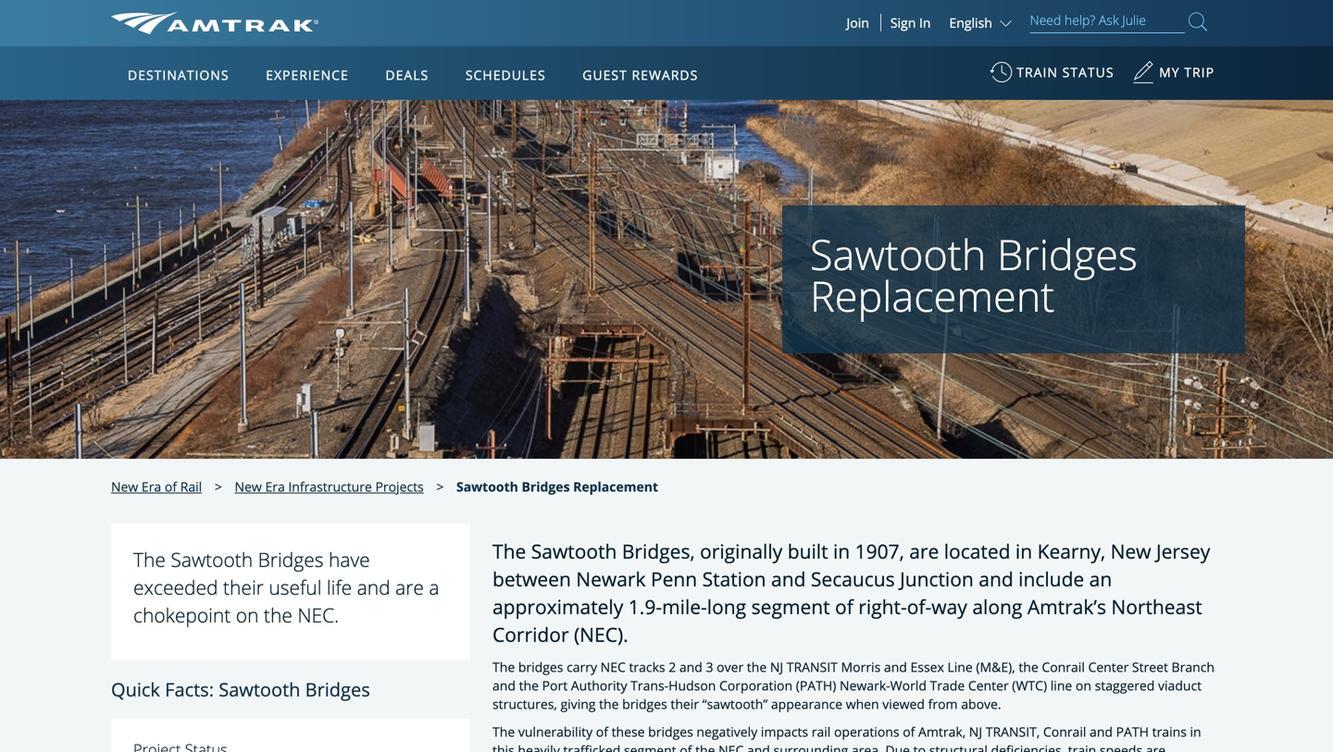 Task type: locate. For each thing, give the bounding box(es) containing it.
1 era from the left
[[142, 478, 161, 496]]

in
[[833, 539, 850, 565], [1016, 539, 1033, 565], [1191, 724, 1202, 742]]

new right rail
[[235, 478, 262, 496]]

on inside the sawtooth bridges have exceeded their useful life and are a chokepoint on the nec.
[[236, 603, 259, 629]]

nec
[[601, 659, 626, 677], [719, 742, 744, 753]]

bridges inside the vulnerability of these bridges negatively impacts rail operations of amtrak, nj transit, conrail and path trains in this heavily trafficked segment of the nec and surrounding area. due to structural deficiencies, train speeds ar
[[648, 724, 693, 742]]

1 vertical spatial conrail
[[1044, 724, 1087, 742]]

the sawtooth bridges, originally built in 1907, are located in kearny, new jersey between newark penn station and secaucus junction and include an approximately 1.9-mile-long segment of right-of-way along amtrak's northeast corridor (nec).
[[493, 539, 1211, 648]]

the inside the vulnerability of these bridges negatively impacts rail operations of amtrak, nj transit, conrail and path trains in this heavily trafficked segment of the nec and surrounding area. due to structural deficiencies, train speeds ar
[[696, 742, 715, 753]]

center down (m&e),
[[969, 678, 1009, 695]]

1 vertical spatial sawtooth bridges replacement
[[457, 478, 659, 496]]

secaucus
[[811, 566, 895, 593]]

0 horizontal spatial nj
[[770, 659, 784, 677]]

0 horizontal spatial segment
[[624, 742, 677, 753]]

2 horizontal spatial new
[[1111, 539, 1152, 565]]

new era of rail link
[[111, 478, 202, 496]]

built
[[788, 539, 828, 565]]

are left a
[[396, 575, 424, 601]]

0 horizontal spatial new
[[111, 478, 138, 496]]

0 horizontal spatial their
[[223, 575, 264, 601]]

deficiencies,
[[991, 742, 1065, 753]]

world
[[891, 678, 927, 695]]

their
[[223, 575, 264, 601], [671, 696, 699, 714]]

nj up structural
[[969, 724, 983, 742]]

in right trains
[[1191, 724, 1202, 742]]

guest rewards
[[583, 66, 699, 84]]

structures,
[[493, 696, 557, 714]]

1 horizontal spatial new
[[235, 478, 262, 496]]

a
[[429, 575, 439, 601]]

deals button
[[378, 49, 436, 101]]

banner
[[0, 0, 1334, 428]]

and inside the sawtooth bridges have exceeded their useful life and are a chokepoint on the nec.
[[357, 575, 391, 601]]

0 horizontal spatial are
[[396, 575, 424, 601]]

and up the hudson
[[680, 659, 703, 677]]

bridges right these
[[648, 724, 693, 742]]

the down authority
[[599, 696, 619, 714]]

segment down built
[[752, 594, 830, 621]]

the up exceeded
[[133, 547, 166, 573]]

new
[[111, 478, 138, 496], [235, 478, 262, 496], [1111, 539, 1152, 565]]

in up secaucus
[[833, 539, 850, 565]]

0 horizontal spatial era
[[142, 478, 161, 496]]

conrail up train
[[1044, 724, 1087, 742]]

1 vertical spatial nec
[[719, 742, 744, 753]]

1 horizontal spatial are
[[910, 539, 939, 565]]

0 horizontal spatial in
[[833, 539, 850, 565]]

train
[[1017, 63, 1059, 81]]

1 horizontal spatial nec
[[719, 742, 744, 753]]

and
[[771, 566, 806, 593], [979, 566, 1014, 593], [357, 575, 391, 601], [680, 659, 703, 677], [884, 659, 907, 677], [493, 678, 516, 695], [1090, 724, 1113, 742], [747, 742, 770, 753]]

1 vertical spatial nj
[[969, 724, 983, 742]]

penn
[[651, 566, 698, 593]]

0 vertical spatial conrail
[[1042, 659, 1085, 677]]

are inside the sawtooth bridges have exceeded their useful life and are a chokepoint on the nec.
[[396, 575, 424, 601]]

jersey
[[1157, 539, 1211, 565]]

speeds
[[1100, 742, 1143, 753]]

nec.
[[298, 603, 339, 629]]

0 horizontal spatial replacement
[[573, 478, 659, 496]]

their inside the sawtooth bridges have exceeded their useful life and are a chokepoint on the nec.
[[223, 575, 264, 601]]

sawtooth inside the sawtooth bridges have exceeded their useful life and are a chokepoint on the nec.
[[171, 547, 253, 573]]

new up an
[[1111, 539, 1152, 565]]

and right life
[[357, 575, 391, 601]]

join button
[[836, 14, 882, 31]]

the inside the bridges carry nec tracks 2 and 3 over the nj transit morris and essex line (m&e), the conrail center street branch and the port authority trans-hudson corporation (path) newark-world trade center (wtc) line on staggered viaduct structures, giving the bridges their "sawtooth" appearance when viewed from above.
[[493, 659, 515, 677]]

new inside the sawtooth bridges, originally built in 1907, are located in kearny, new jersey between newark penn station and secaucus junction and include an approximately 1.9-mile-long segment of right-of-way along amtrak's northeast corridor (nec).
[[1111, 539, 1152, 565]]

conrail
[[1042, 659, 1085, 677], [1044, 724, 1087, 742]]

0 vertical spatial are
[[910, 539, 939, 565]]

the down the corridor
[[493, 659, 515, 677]]

1 horizontal spatial on
[[1076, 678, 1092, 695]]

destinations button
[[120, 49, 237, 101]]

the for the sawtooth bridges, originally built in 1907, are located in kearny, new jersey between newark penn station and secaucus junction and include an approximately 1.9-mile-long segment of right-of-way along amtrak's northeast corridor (nec).
[[493, 539, 526, 565]]

an
[[1090, 566, 1113, 593]]

1 vertical spatial segment
[[624, 742, 677, 753]]

1 vertical spatial on
[[1076, 678, 1092, 695]]

my trip
[[1160, 63, 1215, 81]]

bridges up port
[[518, 659, 564, 677]]

sawtooth inside the sawtooth bridges, originally built in 1907, are located in kearny, new jersey between newark penn station and secaucus junction and include an approximately 1.9-mile-long segment of right-of-way along amtrak's northeast corridor (nec).
[[531, 539, 617, 565]]

1 vertical spatial center
[[969, 678, 1009, 695]]

of up trafficked
[[596, 724, 608, 742]]

era for infrastructure
[[265, 478, 285, 496]]

are up junction
[[910, 539, 939, 565]]

the
[[493, 539, 526, 565], [133, 547, 166, 573], [493, 659, 515, 677], [493, 724, 515, 742]]

and up "along" on the right of the page
[[979, 566, 1014, 593]]

nj
[[770, 659, 784, 677], [969, 724, 983, 742]]

(path)
[[796, 678, 837, 695]]

0 vertical spatial replacement
[[810, 268, 1055, 324]]

the for the vulnerability of these bridges negatively impacts rail operations of amtrak, nj transit, conrail and path trains in this heavily trafficked segment of the nec and surrounding area. due to structural deficiencies, train speeds ar
[[493, 724, 515, 742]]

sawtooth bridges replacement
[[810, 226, 1138, 324], [457, 478, 659, 496]]

3
[[706, 659, 714, 677]]

projects
[[375, 478, 424, 496]]

nj inside the bridges carry nec tracks 2 and 3 over the nj transit morris and essex line (m&e), the conrail center street branch and the port authority trans-hudson corporation (path) newark-world trade center (wtc) line on staggered viaduct structures, giving the bridges their "sawtooth" appearance when viewed from above.
[[770, 659, 784, 677]]

bridges down trans-
[[622, 696, 668, 714]]

surrounding
[[774, 742, 849, 753]]

1 horizontal spatial sawtooth bridges replacement
[[810, 226, 1138, 324]]

2 era from the left
[[265, 478, 285, 496]]

new left rail
[[111, 478, 138, 496]]

era left "infrastructure"
[[265, 478, 285, 496]]

the down negatively
[[696, 742, 715, 753]]

their left useful
[[223, 575, 264, 601]]

center up staggered
[[1089, 659, 1129, 677]]

path
[[1117, 724, 1149, 742]]

0 vertical spatial nj
[[770, 659, 784, 677]]

era
[[142, 478, 161, 496], [265, 478, 285, 496]]

regions map image
[[180, 155, 625, 414]]

on right line at the bottom of the page
[[1076, 678, 1092, 695]]

and up train
[[1090, 724, 1113, 742]]

1 horizontal spatial segment
[[752, 594, 830, 621]]

search icon image
[[1189, 9, 1208, 34]]

1 vertical spatial replacement
[[573, 478, 659, 496]]

1 vertical spatial their
[[671, 696, 699, 714]]

on inside the bridges carry nec tracks 2 and 3 over the nj transit morris and essex line (m&e), the conrail center street branch and the port authority trans-hudson corporation (path) newark-world trade center (wtc) line on staggered viaduct structures, giving the bridges their "sawtooth" appearance when viewed from above.
[[1076, 678, 1092, 695]]

and up structures,
[[493, 678, 516, 695]]

0 horizontal spatial on
[[236, 603, 259, 629]]

the
[[264, 603, 293, 629], [747, 659, 767, 677], [1019, 659, 1039, 677], [519, 678, 539, 695], [599, 696, 619, 714], [696, 742, 715, 753]]

due
[[886, 742, 910, 753]]

1 horizontal spatial their
[[671, 696, 699, 714]]

trafficked
[[563, 742, 621, 753]]

of inside the sawtooth bridges, originally built in 1907, are located in kearny, new jersey between newark penn station and secaucus junction and include an approximately 1.9-mile-long segment of right-of-way along amtrak's northeast corridor (nec).
[[835, 594, 854, 621]]

and up the world
[[884, 659, 907, 677]]

experience button
[[259, 49, 356, 101]]

nec up authority
[[601, 659, 626, 677]]

the down useful
[[264, 603, 293, 629]]

the inside the sawtooth bridges have exceeded their useful life and are a chokepoint on the nec.
[[133, 547, 166, 573]]

the inside the sawtooth bridges have exceeded their useful life and are a chokepoint on the nec.
[[264, 603, 293, 629]]

to
[[914, 742, 926, 753]]

2 horizontal spatial in
[[1191, 724, 1202, 742]]

their down the hudson
[[671, 696, 699, 714]]

0 horizontal spatial nec
[[601, 659, 626, 677]]

morris
[[841, 659, 881, 677]]

english button
[[950, 14, 1016, 31]]

(nec).
[[574, 622, 629, 648]]

era left rail
[[142, 478, 161, 496]]

of down secaucus
[[835, 594, 854, 621]]

the up this
[[493, 724, 515, 742]]

(wtc)
[[1013, 678, 1048, 695]]

0 vertical spatial their
[[223, 575, 264, 601]]

segment
[[752, 594, 830, 621], [624, 742, 677, 753]]

on right "chokepoint"
[[236, 603, 259, 629]]

of-
[[907, 594, 932, 621]]

the up between at the left of page
[[493, 539, 526, 565]]

english
[[950, 14, 993, 31]]

0 vertical spatial segment
[[752, 594, 830, 621]]

kearny,
[[1038, 539, 1106, 565]]

schedules
[[466, 66, 546, 84]]

sign
[[891, 14, 916, 31]]

0 vertical spatial on
[[236, 603, 259, 629]]

application
[[180, 155, 625, 414]]

0 vertical spatial center
[[1089, 659, 1129, 677]]

1 horizontal spatial nj
[[969, 724, 983, 742]]

nec inside the vulnerability of these bridges negatively impacts rail operations of amtrak, nj transit, conrail and path trains in this heavily trafficked segment of the nec and surrounding area. due to structural deficiencies, train speeds ar
[[719, 742, 744, 753]]

1 vertical spatial are
[[396, 575, 424, 601]]

the inside the vulnerability of these bridges negatively impacts rail operations of amtrak, nj transit, conrail and path trains in this heavily trafficked segment of the nec and surrounding area. due to structural deficiencies, train speeds ar
[[493, 724, 515, 742]]

conrail up line at the bottom of the page
[[1042, 659, 1085, 677]]

line
[[1051, 678, 1073, 695]]

0 horizontal spatial sawtooth bridges replacement
[[457, 478, 659, 496]]

on
[[236, 603, 259, 629], [1076, 678, 1092, 695]]

their inside the bridges carry nec tracks 2 and 3 over the nj transit morris and essex line (m&e), the conrail center street branch and the port authority trans-hudson corporation (path) newark-world trade center (wtc) line on staggered viaduct structures, giving the bridges their "sawtooth" appearance when viewed from above.
[[671, 696, 699, 714]]

1 horizontal spatial replacement
[[810, 268, 1055, 324]]

station
[[703, 566, 766, 593]]

way
[[932, 594, 968, 621]]

guest rewards button
[[575, 49, 706, 101]]

nec inside the bridges carry nec tracks 2 and 3 over the nj transit morris and essex line (m&e), the conrail center street branch and the port authority trans-hudson corporation (path) newark-world trade center (wtc) line on staggered viaduct structures, giving the bridges their "sawtooth" appearance when viewed from above.
[[601, 659, 626, 677]]

northeast
[[1112, 594, 1203, 621]]

deals
[[386, 66, 429, 84]]

segment down these
[[624, 742, 677, 753]]

in up 'include'
[[1016, 539, 1033, 565]]

1 horizontal spatial era
[[265, 478, 285, 496]]

0 vertical spatial nec
[[601, 659, 626, 677]]

the inside the sawtooth bridges, originally built in 1907, are located in kearny, new jersey between newark penn station and secaucus junction and include an approximately 1.9-mile-long segment of right-of-way along amtrak's northeast corridor (nec).
[[493, 539, 526, 565]]

transit,
[[986, 724, 1040, 742]]

useful
[[269, 575, 322, 601]]

2 vertical spatial bridges
[[648, 724, 693, 742]]

1 horizontal spatial center
[[1089, 659, 1129, 677]]

nec down negatively
[[719, 742, 744, 753]]

nj up the corporation
[[770, 659, 784, 677]]

approximately
[[493, 594, 624, 621]]

corporation
[[720, 678, 793, 695]]



Task type: describe. For each thing, give the bounding box(es) containing it.
quick facts: sawtooth bridges
[[111, 678, 370, 703]]

experience
[[266, 66, 349, 84]]

era for of
[[142, 478, 161, 496]]

newark
[[576, 566, 646, 593]]

giving
[[561, 696, 596, 714]]

the up the corporation
[[747, 659, 767, 677]]

sawtooth bridges replacement link
[[457, 478, 659, 496]]

vulnerability
[[518, 724, 593, 742]]

rail
[[812, 724, 831, 742]]

authority
[[571, 678, 627, 695]]

appearance
[[771, 696, 843, 714]]

include
[[1019, 566, 1085, 593]]

Please enter your search item search field
[[1030, 9, 1185, 33]]

chokepoint
[[133, 603, 231, 629]]

in inside the vulnerability of these bridges negatively impacts rail operations of amtrak, nj transit, conrail and path trains in this heavily trafficked segment of the nec and surrounding area. due to structural deficiencies, train speeds ar
[[1191, 724, 1202, 742]]

sign in button
[[891, 14, 931, 31]]

0 vertical spatial bridges
[[518, 659, 564, 677]]

conrail inside the vulnerability of these bridges negatively impacts rail operations of amtrak, nj transit, conrail and path trains in this heavily trafficked segment of the nec and surrounding area. due to structural deficiencies, train speeds ar
[[1044, 724, 1087, 742]]

amtrak image
[[111, 12, 319, 34]]

and down impacts
[[747, 742, 770, 753]]

tracks
[[629, 659, 666, 677]]

have
[[329, 547, 370, 573]]

area.
[[852, 742, 882, 753]]

quick
[[111, 678, 160, 703]]

amtrak's
[[1028, 594, 1107, 621]]

transit
[[787, 659, 838, 677]]

of left rail
[[165, 478, 177, 496]]

bridges inside the sawtooth bridges have exceeded their useful life and are a chokepoint on the nec.
[[258, 547, 324, 573]]

destinations
[[128, 66, 229, 84]]

segment inside the vulnerability of these bridges negatively impacts rail operations of amtrak, nj transit, conrail and path trains in this heavily trafficked segment of the nec and surrounding area. due to structural deficiencies, train speeds ar
[[624, 742, 677, 753]]

schedules link
[[458, 46, 553, 100]]

from
[[929, 696, 958, 714]]

0 vertical spatial sawtooth bridges replacement
[[810, 226, 1138, 324]]

viaduct
[[1159, 678, 1202, 695]]

rewards
[[632, 66, 699, 84]]

hudson
[[669, 678, 716, 695]]

1.9-
[[629, 594, 662, 621]]

banner containing join
[[0, 0, 1334, 428]]

guest
[[583, 66, 628, 84]]

"sawtooth"
[[703, 696, 768, 714]]

the for the bridges carry nec tracks 2 and 3 over the nj transit morris and essex line (m&e), the conrail center street branch and the port authority trans-hudson corporation (path) newark-world trade center (wtc) line on staggered viaduct structures, giving the bridges their "sawtooth" appearance when viewed from above.
[[493, 659, 515, 677]]

viewed
[[883, 696, 925, 714]]

conrail inside the bridges carry nec tracks 2 and 3 over the nj transit morris and essex line (m&e), the conrail center street branch and the port authority trans-hudson corporation (path) newark-world trade center (wtc) line on staggered viaduct structures, giving the bridges their "sawtooth" appearance when viewed from above.
[[1042, 659, 1085, 677]]

bridges,
[[622, 539, 695, 565]]

infrastructure
[[288, 478, 372, 496]]

the for the sawtooth bridges have exceeded their useful life and are a chokepoint on the nec.
[[133, 547, 166, 573]]

and down built
[[771, 566, 806, 593]]

heavily
[[518, 742, 560, 753]]

of up to
[[903, 724, 915, 742]]

sign in
[[891, 14, 931, 31]]

right-
[[859, 594, 907, 621]]

0 horizontal spatial center
[[969, 678, 1009, 695]]

new era infrastructure projects
[[235, 478, 424, 496]]

these
[[612, 724, 645, 742]]

when
[[846, 696, 879, 714]]

nj inside the vulnerability of these bridges negatively impacts rail operations of amtrak, nj transit, conrail and path trains in this heavily trafficked segment of the nec and surrounding area. due to structural deficiencies, train speeds ar
[[969, 724, 983, 742]]

trade
[[930, 678, 965, 695]]

trains
[[1153, 724, 1187, 742]]

new era of rail
[[111, 478, 202, 496]]

junction
[[900, 566, 974, 593]]

new for new era of rail
[[111, 478, 138, 496]]

new era infrastructure projects link
[[235, 478, 424, 496]]

the vulnerability of these bridges negatively impacts rail operations of amtrak, nj transit, conrail and path trains in this heavily trafficked segment of the nec and surrounding area. due to structural deficiencies, train speeds ar
[[493, 724, 1202, 753]]

trip
[[1185, 63, 1215, 81]]

located
[[944, 539, 1011, 565]]

1907,
[[855, 539, 905, 565]]

newark-
[[840, 678, 891, 695]]

this
[[493, 742, 515, 753]]

new for new era infrastructure projects
[[235, 478, 262, 496]]

carry
[[567, 659, 597, 677]]

in
[[920, 14, 931, 31]]

along
[[973, 594, 1023, 621]]

facts:
[[165, 678, 214, 703]]

above.
[[962, 696, 1002, 714]]

negatively
[[697, 724, 758, 742]]

train
[[1068, 742, 1097, 753]]

(m&e),
[[976, 659, 1016, 677]]

over
[[717, 659, 744, 677]]

2
[[669, 659, 676, 677]]

line
[[948, 659, 973, 677]]

street
[[1133, 659, 1169, 677]]

1 vertical spatial bridges
[[622, 696, 668, 714]]

my trip button
[[1133, 55, 1215, 100]]

of down the hudson
[[680, 742, 692, 753]]

segment inside the sawtooth bridges, originally built in 1907, are located in kearny, new jersey between newark penn station and secaucus junction and include an approximately 1.9-mile-long segment of right-of-way along amtrak's northeast corridor (nec).
[[752, 594, 830, 621]]

the sawtooth bridges have exceeded their useful life and are a chokepoint on the nec.
[[133, 547, 439, 629]]

1 horizontal spatial in
[[1016, 539, 1033, 565]]

operations
[[834, 724, 900, 742]]

staggered
[[1095, 678, 1155, 695]]

branch
[[1172, 659, 1215, 677]]

rail
[[180, 478, 202, 496]]

life
[[327, 575, 352, 601]]

join
[[847, 14, 869, 31]]

mile-
[[662, 594, 707, 621]]

the up structures,
[[519, 678, 539, 695]]

impacts
[[761, 724, 809, 742]]

trans-
[[631, 678, 669, 695]]

amtrak,
[[919, 724, 966, 742]]

port
[[542, 678, 568, 695]]

the up (wtc)
[[1019, 659, 1039, 677]]

structural
[[930, 742, 988, 753]]

are inside the sawtooth bridges, originally built in 1907, are located in kearny, new jersey between newark penn station and secaucus junction and include an approximately 1.9-mile-long segment of right-of-way along amtrak's northeast corridor (nec).
[[910, 539, 939, 565]]

exceeded
[[133, 575, 218, 601]]



Task type: vqa. For each thing, say whether or not it's contained in the screenshot.
way
yes



